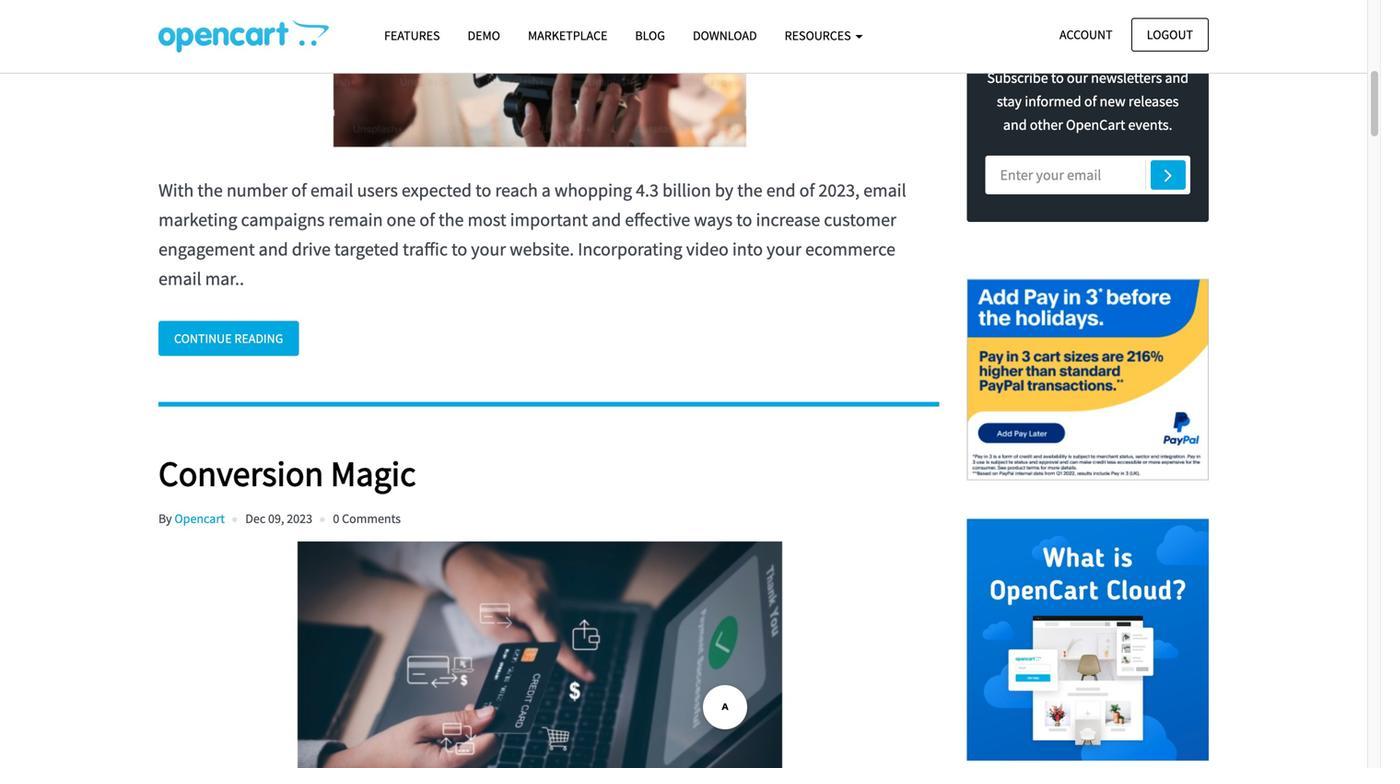 Task type: vqa. For each thing, say whether or not it's contained in the screenshot.
Opencart Cloud image
yes



Task type: describe. For each thing, give the bounding box(es) containing it.
2023
[[287, 511, 313, 527]]

and up website. incorporating
[[592, 208, 622, 231]]

marketplace link
[[514, 19, 622, 52]]

opencart - blog image
[[159, 19, 329, 53]]

0 horizontal spatial email
[[159, 267, 202, 290]]

opencart cloud image
[[968, 519, 1210, 761]]

reading
[[235, 330, 283, 347]]

by
[[715, 179, 734, 202]]

download link
[[679, 19, 771, 52]]

by
[[159, 511, 172, 527]]

1 horizontal spatial email
[[311, 179, 354, 202]]

our
[[1068, 69, 1089, 87]]

users
[[357, 179, 398, 202]]

increase
[[756, 208, 821, 231]]

new
[[1100, 92, 1126, 111]]

marketing
[[159, 208, 237, 231]]

dec 09, 2023
[[245, 511, 313, 527]]

and down stay
[[1004, 116, 1028, 134]]

to up most
[[476, 179, 492, 202]]

expected
[[402, 179, 472, 202]]

customer
[[824, 208, 897, 231]]

logout
[[1148, 26, 1194, 43]]

and down campaigns
[[259, 238, 288, 261]]

targeted
[[335, 238, 399, 261]]

other
[[1031, 116, 1064, 134]]

account link
[[1045, 18, 1129, 52]]

drive
[[292, 238, 331, 261]]

a
[[542, 179, 551, 202]]

to inside subscribe to our newsletters and stay informed of new releases and other opencart events.
[[1052, 69, 1065, 87]]

engagement
[[159, 238, 255, 261]]

opencart
[[175, 511, 225, 527]]

by opencart
[[159, 511, 225, 527]]

subscribe
[[988, 69, 1049, 87]]

elevating your email marketing with video: best practices for e-commerce image
[[159, 0, 922, 148]]

releases
[[1129, 92, 1180, 111]]

angle right image
[[1165, 164, 1173, 186]]

comments
[[342, 511, 401, 527]]

2 horizontal spatial email
[[864, 179, 907, 202]]

blog link
[[622, 19, 679, 52]]

remain
[[329, 208, 383, 231]]

continue
[[174, 330, 232, 347]]

of up campaigns
[[291, 179, 307, 202]]

and up the releases at the top of the page
[[1166, 69, 1189, 87]]

informed
[[1025, 92, 1082, 111]]

0 horizontal spatial the
[[198, 179, 223, 202]]

continue reading link
[[159, 321, 299, 356]]

conversion magic image
[[159, 542, 922, 769]]

opencart link
[[175, 511, 225, 527]]



Task type: locate. For each thing, give the bounding box(es) containing it.
traffic
[[403, 238, 448, 261]]

of left new
[[1085, 92, 1097, 111]]

opencart
[[1067, 116, 1126, 134]]

your down most
[[471, 238, 506, 261]]

stay
[[998, 92, 1022, 111]]

into
[[733, 238, 763, 261]]

one
[[387, 208, 416, 231]]

billion
[[663, 179, 712, 202]]

the right by
[[738, 179, 763, 202]]

with the number of email users expected to reach a whopping 4.3 billion by the end of 2023, email marketing campaigns remain one of the most important and effective ways to increase customer engagement and drive targeted traffic to your website. incorporating video into your ecommerce email mar..
[[159, 179, 907, 290]]

campaigns
[[241, 208, 325, 231]]

resources link
[[771, 19, 877, 52]]

newsletters
[[1092, 69, 1163, 87]]

to
[[1052, 69, 1065, 87], [476, 179, 492, 202], [737, 208, 753, 231], [452, 238, 468, 261]]

to right traffic
[[452, 238, 468, 261]]

mar..
[[205, 267, 244, 290]]

continue reading
[[174, 330, 283, 347]]

magic
[[331, 452, 416, 496]]

demo link
[[454, 19, 514, 52]]

2023,
[[819, 179, 860, 202]]

0 horizontal spatial your
[[471, 238, 506, 261]]

ecommerce
[[806, 238, 896, 261]]

subscribe to our newsletters and stay informed of new releases and other opencart events.
[[988, 69, 1189, 134]]

whopping
[[555, 179, 633, 202]]

of right one
[[420, 208, 435, 231]]

effective
[[625, 208, 691, 231]]

logout link
[[1132, 18, 1210, 52]]

your
[[471, 238, 506, 261], [767, 238, 802, 261]]

ways
[[694, 208, 733, 231]]

end
[[767, 179, 796, 202]]

to up into
[[737, 208, 753, 231]]

demo
[[468, 27, 501, 44]]

the
[[198, 179, 223, 202], [738, 179, 763, 202], [439, 208, 464, 231]]

the up "marketing"
[[198, 179, 223, 202]]

to left our
[[1052, 69, 1065, 87]]

most
[[468, 208, 507, 231]]

2 horizontal spatial the
[[738, 179, 763, 202]]

email down engagement
[[159, 267, 202, 290]]

1 horizontal spatial your
[[767, 238, 802, 261]]

0 comments
[[333, 511, 401, 527]]

email
[[311, 179, 354, 202], [864, 179, 907, 202], [159, 267, 202, 290]]

email up remain
[[311, 179, 354, 202]]

blog
[[636, 27, 666, 44]]

1 your from the left
[[471, 238, 506, 261]]

2 your from the left
[[767, 238, 802, 261]]

of inside subscribe to our newsletters and stay informed of new releases and other opencart events.
[[1085, 92, 1097, 111]]

4.3
[[636, 179, 659, 202]]

09,
[[268, 511, 284, 527]]

important
[[510, 208, 588, 231]]

reach
[[495, 179, 538, 202]]

marketplace
[[528, 27, 608, 44]]

number
[[227, 179, 288, 202]]

account
[[1060, 26, 1113, 43]]

conversion
[[159, 452, 324, 496]]

of right end in the right of the page
[[800, 179, 815, 202]]

paypal blog image
[[968, 259, 1210, 501]]

your down increase
[[767, 238, 802, 261]]

features
[[384, 27, 440, 44]]

1 horizontal spatial the
[[439, 208, 464, 231]]

resources
[[785, 27, 854, 44]]

the down expected on the top left of page
[[439, 208, 464, 231]]

events.
[[1129, 116, 1173, 134]]

features link
[[371, 19, 454, 52]]

website. incorporating
[[510, 238, 683, 261]]

dec
[[245, 511, 266, 527]]

video
[[687, 238, 729, 261]]

0
[[333, 511, 340, 527]]

email up customer
[[864, 179, 907, 202]]

with
[[159, 179, 194, 202]]

of
[[1085, 92, 1097, 111], [291, 179, 307, 202], [800, 179, 815, 202], [420, 208, 435, 231]]

conversion magic
[[159, 452, 416, 496]]

Enter your email text field
[[986, 156, 1191, 194]]

and
[[1166, 69, 1189, 87], [1004, 116, 1028, 134], [592, 208, 622, 231], [259, 238, 288, 261]]

download
[[693, 27, 757, 44]]

conversion magic link
[[159, 452, 940, 496]]



